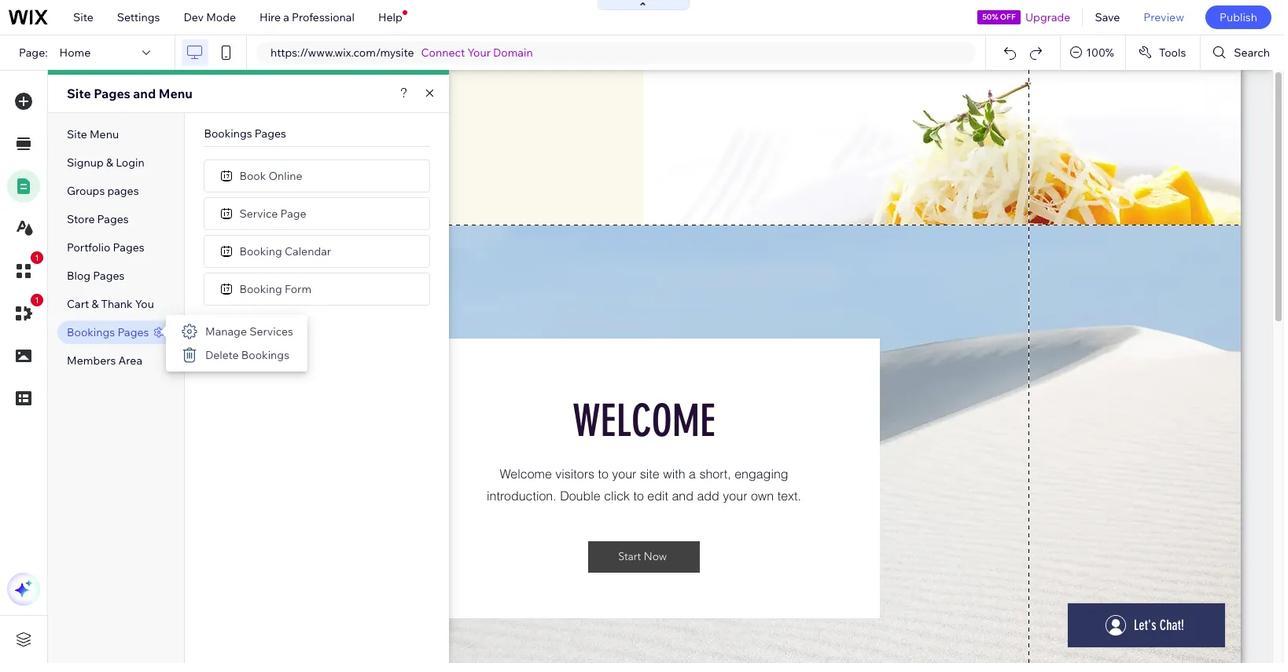 Task type: locate. For each thing, give the bounding box(es) containing it.
50%
[[983, 12, 999, 22]]

booking for booking form
[[240, 282, 282, 296]]

& for signup
[[106, 156, 113, 170]]

settings
[[117, 10, 160, 24]]

booking down service
[[240, 244, 282, 258]]

blog pages
[[67, 269, 125, 283]]

1 booking from the top
[[240, 244, 282, 258]]

100% button
[[1061, 35, 1126, 70]]

100%
[[1087, 46, 1115, 60]]

portfolio
[[67, 241, 110, 255]]

site
[[73, 10, 93, 24], [67, 86, 91, 101], [67, 127, 87, 142]]

1 horizontal spatial &
[[106, 156, 113, 170]]

online
[[269, 169, 303, 183]]

& right cart
[[92, 297, 99, 312]]

groups pages
[[67, 184, 139, 198]]

menu up signup & login
[[90, 127, 119, 142]]

1 vertical spatial site
[[67, 86, 91, 101]]

tools
[[1159, 46, 1187, 60]]

store pages
[[67, 212, 129, 227]]

tools button
[[1126, 35, 1201, 70]]

login
[[116, 156, 145, 170]]

site up signup
[[67, 127, 87, 142]]

0 vertical spatial &
[[106, 156, 113, 170]]

off
[[1001, 12, 1016, 22]]

booking
[[240, 244, 282, 258], [240, 282, 282, 296]]

pages
[[94, 86, 130, 101], [255, 127, 286, 141], [97, 212, 129, 227], [113, 241, 144, 255], [93, 269, 125, 283], [118, 326, 149, 340]]

site down home
[[67, 86, 91, 101]]

booking left form
[[240, 282, 282, 296]]

0 vertical spatial site
[[73, 10, 93, 24]]

signup
[[67, 156, 104, 170]]

book online
[[240, 169, 303, 183]]

connect
[[421, 46, 465, 60]]

members area
[[67, 354, 142, 368]]

signup & login
[[67, 156, 145, 170]]

manage services
[[205, 325, 293, 339]]

page
[[280, 207, 307, 221]]

preview
[[1144, 10, 1185, 24]]

pages up book online
[[255, 127, 286, 141]]

bookings pages down cart & thank you
[[67, 326, 149, 340]]

pages up "portfolio pages"
[[97, 212, 129, 227]]

calendar
[[285, 244, 331, 258]]

2 vertical spatial bookings
[[241, 349, 290, 363]]

your
[[468, 46, 491, 60]]

domain
[[493, 46, 533, 60]]

0 vertical spatial menu
[[159, 86, 193, 101]]

publish button
[[1206, 6, 1272, 29]]

area
[[118, 354, 142, 368]]

menu
[[159, 86, 193, 101], [90, 127, 119, 142]]

1 horizontal spatial bookings pages
[[204, 127, 286, 141]]

2 booking from the top
[[240, 282, 282, 296]]

service page
[[240, 207, 307, 221]]

dev mode
[[184, 10, 236, 24]]

bookings
[[204, 127, 252, 141], [67, 326, 115, 340], [241, 349, 290, 363]]

portfolio pages
[[67, 241, 144, 255]]

& for cart
[[92, 297, 99, 312]]

0 horizontal spatial bookings pages
[[67, 326, 149, 340]]

&
[[106, 156, 113, 170], [92, 297, 99, 312]]

bookings down the services
[[241, 349, 290, 363]]

bookings pages up the book
[[204, 127, 286, 141]]

& left login
[[106, 156, 113, 170]]

1 vertical spatial menu
[[90, 127, 119, 142]]

search
[[1235, 46, 1270, 60]]

0 horizontal spatial &
[[92, 297, 99, 312]]

bookings up members
[[67, 326, 115, 340]]

mode
[[206, 10, 236, 24]]

1 vertical spatial &
[[92, 297, 99, 312]]

professional
[[292, 10, 355, 24]]

pages left and at top
[[94, 86, 130, 101]]

menu right and at top
[[159, 86, 193, 101]]

site for site
[[73, 10, 93, 24]]

0 vertical spatial booking
[[240, 244, 282, 258]]

1 vertical spatial booking
[[240, 282, 282, 296]]

2 vertical spatial site
[[67, 127, 87, 142]]

cart
[[67, 297, 89, 312]]

booking calendar
[[240, 244, 331, 258]]

bookings pages
[[204, 127, 286, 141], [67, 326, 149, 340]]

dev
[[184, 10, 204, 24]]

site for site menu
[[67, 127, 87, 142]]

site up home
[[73, 10, 93, 24]]

bookings up the book
[[204, 127, 252, 141]]

pages
[[107, 184, 139, 198]]



Task type: describe. For each thing, give the bounding box(es) containing it.
upgrade
[[1026, 10, 1071, 24]]

booking form
[[240, 282, 312, 296]]

https://www.wix.com/mysite
[[271, 46, 414, 60]]

store
[[67, 212, 95, 227]]

service
[[240, 207, 278, 221]]

delete bookings
[[205, 349, 290, 363]]

1 vertical spatial bookings pages
[[67, 326, 149, 340]]

pages right 'portfolio'
[[113, 241, 144, 255]]

pages up cart & thank you
[[93, 269, 125, 283]]

delete
[[205, 349, 239, 363]]

publish
[[1220, 10, 1258, 24]]

and
[[133, 86, 156, 101]]

a
[[283, 10, 289, 24]]

hire
[[260, 10, 281, 24]]

booking for booking calendar
[[240, 244, 282, 258]]

home
[[59, 46, 91, 60]]

0 vertical spatial bookings
[[204, 127, 252, 141]]

help
[[378, 10, 403, 24]]

site pages and menu
[[67, 86, 193, 101]]

manage
[[205, 325, 247, 339]]

form
[[285, 282, 312, 296]]

services
[[249, 325, 293, 339]]

hire a professional
[[260, 10, 355, 24]]

thank
[[101, 297, 133, 312]]

groups
[[67, 184, 105, 198]]

1 horizontal spatial menu
[[159, 86, 193, 101]]

0 vertical spatial bookings pages
[[204, 127, 286, 141]]

blog
[[67, 269, 91, 283]]

1 vertical spatial bookings
[[67, 326, 115, 340]]

site menu
[[67, 127, 119, 142]]

0 horizontal spatial menu
[[90, 127, 119, 142]]

search button
[[1202, 35, 1285, 70]]

cart & thank you
[[67, 297, 154, 312]]

save
[[1095, 10, 1120, 24]]

https://www.wix.com/mysite connect your domain
[[271, 46, 533, 60]]

site for site pages and menu
[[67, 86, 91, 101]]

preview button
[[1132, 0, 1196, 35]]

members
[[67, 354, 116, 368]]

book
[[240, 169, 266, 183]]

50% off
[[983, 12, 1016, 22]]

pages up "area"
[[118, 326, 149, 340]]

you
[[135, 297, 154, 312]]

save button
[[1084, 0, 1132, 35]]



Task type: vqa. For each thing, say whether or not it's contained in the screenshot.
Facebook Ads's 'Ads'
no



